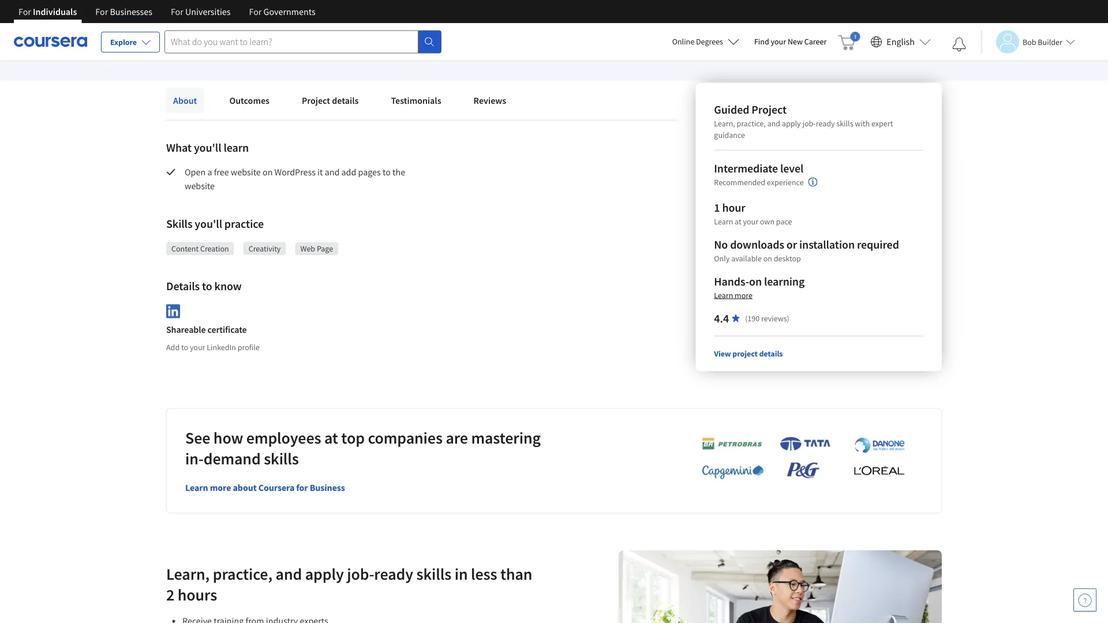 Task type: locate. For each thing, give the bounding box(es) containing it.
shareable certificate
[[166, 324, 247, 336]]

1 vertical spatial you'll
[[195, 217, 222, 231]]

content
[[172, 244, 199, 254]]

project
[[302, 95, 330, 106], [752, 102, 787, 117]]

1 horizontal spatial at
[[735, 216, 742, 227]]

coursera plus image
[[221, 43, 291, 50]]

3 for from the left
[[171, 6, 184, 17]]

0 horizontal spatial more
[[210, 482, 231, 494]]

with left expert
[[856, 118, 870, 129]]

1 horizontal spatial to
[[202, 279, 212, 294]]

project right guided
[[752, 102, 787, 117]]

on left wordpress
[[263, 166, 273, 178]]

1 vertical spatial job-
[[347, 564, 374, 584]]

your left own
[[744, 216, 759, 227]]

for for governments
[[249, 6, 262, 17]]

pages
[[358, 166, 381, 178]]

and inside guided project learn, practice, and apply job-ready skills with expert guidance
[[768, 118, 781, 129]]

more right •
[[328, 40, 348, 52]]

english button
[[867, 23, 936, 61]]

2 vertical spatial on
[[750, 274, 762, 289]]

1 vertical spatial apply
[[305, 564, 344, 584]]

0 horizontal spatial at
[[325, 428, 338, 448]]

1 horizontal spatial learn,
[[715, 118, 736, 129]]

for left individuals at the left top
[[18, 6, 31, 17]]

1 vertical spatial your
[[744, 216, 759, 227]]

outcomes link
[[223, 88, 277, 113]]

1 vertical spatial at
[[325, 428, 338, 448]]

at for your
[[735, 216, 742, 227]]

guided
[[715, 102, 750, 117]]

add
[[342, 166, 357, 178]]

for
[[18, 6, 31, 17], [95, 6, 108, 17], [171, 6, 184, 17], [249, 6, 262, 17]]

1 horizontal spatial with
[[856, 118, 870, 129]]

0 horizontal spatial practice,
[[213, 564, 273, 584]]

apply inside learn, practice, and apply job-ready skills in less than 2 hours
[[305, 564, 344, 584]]

0 vertical spatial learn,
[[715, 118, 736, 129]]

online
[[673, 36, 695, 47]]

to left the know
[[202, 279, 212, 294]]

1 for from the left
[[18, 6, 31, 17]]

individuals
[[33, 6, 77, 17]]

to left the the
[[383, 166, 391, 178]]

apply
[[783, 118, 801, 129], [305, 564, 344, 584]]

1 vertical spatial to
[[202, 279, 212, 294]]

top
[[342, 428, 365, 448]]

to right add
[[181, 342, 188, 353]]

0 vertical spatial practice,
[[737, 118, 766, 129]]

find your new career link
[[749, 35, 833, 49]]

1 vertical spatial on
[[764, 253, 773, 264]]

you'll
[[194, 141, 221, 155], [195, 217, 222, 231]]

None search field
[[165, 30, 442, 53]]

find your new career
[[755, 36, 827, 47]]

2 horizontal spatial and
[[768, 118, 781, 129]]

job-
[[803, 118, 816, 129], [347, 564, 374, 584]]

reviews)
[[762, 313, 790, 324]]

0 vertical spatial details
[[332, 95, 359, 106]]

information about difficulty level pre-requisites. image
[[809, 178, 818, 187]]

1 vertical spatial learn more link
[[715, 290, 753, 301]]

details inside project details "link"
[[332, 95, 359, 106]]

at left top
[[325, 428, 338, 448]]

2 vertical spatial skills
[[417, 564, 452, 584]]

more inside hands-on learning learn more
[[735, 290, 753, 301]]

0 horizontal spatial job-
[[347, 564, 374, 584]]

shopping cart: 1 item image
[[839, 32, 861, 50]]

0 horizontal spatial skills
[[264, 449, 299, 469]]

1 horizontal spatial more
[[328, 40, 348, 52]]

website down open
[[185, 180, 215, 192]]

learn, inside guided project learn, practice, and apply job-ready skills with expert guidance
[[715, 118, 736, 129]]

to
[[383, 166, 391, 178], [202, 279, 212, 294], [181, 342, 188, 353]]

online degrees button
[[663, 29, 749, 54]]

hours
[[178, 585, 217, 605]]

(190
[[746, 313, 760, 324]]

your down shareable certificate
[[190, 342, 205, 353]]

learn, up guidance
[[715, 118, 736, 129]]

0 horizontal spatial ready
[[374, 564, 414, 584]]

mastering
[[472, 428, 541, 448]]

learn down the in-
[[185, 482, 208, 494]]

to for know
[[202, 279, 212, 294]]

skills left expert
[[837, 118, 854, 129]]

experience
[[767, 177, 804, 188]]

1 vertical spatial skills
[[264, 449, 299, 469]]

skills down employees
[[264, 449, 299, 469]]

more left about
[[210, 482, 231, 494]]

1 horizontal spatial project
[[752, 102, 787, 117]]

skills left in
[[417, 564, 452, 584]]

practice, up hours
[[213, 564, 273, 584]]

details
[[332, 95, 359, 106], [760, 349, 783, 359]]

learn right •
[[304, 40, 326, 52]]

learn more link for on
[[715, 290, 753, 301]]

0 horizontal spatial on
[[263, 166, 273, 178]]

practice, down guided
[[737, 118, 766, 129]]

0 horizontal spatial learn,
[[166, 564, 210, 584]]

0 vertical spatial at
[[735, 216, 742, 227]]

learn more about coursera for business
[[185, 482, 345, 494]]

1 horizontal spatial ready
[[816, 118, 835, 129]]

learn more link
[[304, 39, 348, 53], [715, 290, 753, 301]]

0 vertical spatial and
[[768, 118, 781, 129]]

explore button
[[101, 32, 160, 53]]

learn,
[[715, 118, 736, 129], [166, 564, 210, 584]]

ready
[[816, 118, 835, 129], [374, 564, 414, 584]]

1 vertical spatial details
[[760, 349, 783, 359]]

learn inside • learn more
[[304, 40, 326, 52]]

learn
[[224, 141, 249, 155]]

on inside open a free website on wordpress it and add pages to the website
[[263, 166, 273, 178]]

1 horizontal spatial website
[[231, 166, 261, 178]]

0 horizontal spatial to
[[181, 342, 188, 353]]

learn more link right •
[[304, 39, 348, 53]]

0 vertical spatial you'll
[[194, 141, 221, 155]]

website right "free" at the left top of page
[[231, 166, 261, 178]]

0 vertical spatial to
[[383, 166, 391, 178]]

2 horizontal spatial skills
[[837, 118, 854, 129]]

on down available
[[750, 274, 762, 289]]

than
[[501, 564, 533, 584]]

2 horizontal spatial on
[[764, 253, 773, 264]]

degrees
[[697, 36, 724, 47]]

on inside no downloads or installation required only available on desktop
[[764, 253, 773, 264]]

view project details
[[715, 349, 783, 359]]

you'll up creation
[[195, 217, 222, 231]]

skills inside guided project learn, practice, and apply job-ready skills with expert guidance
[[837, 118, 854, 129]]

1
[[715, 201, 720, 215]]

•
[[296, 40, 300, 52]]

at inside 1 hour learn at your own pace
[[735, 216, 742, 227]]

1 vertical spatial with
[[856, 118, 870, 129]]

website
[[231, 166, 261, 178], [185, 180, 215, 192]]

0 vertical spatial on
[[263, 166, 273, 178]]

0 horizontal spatial project
[[302, 95, 330, 106]]

0 horizontal spatial your
[[190, 342, 205, 353]]

0 vertical spatial job-
[[803, 118, 816, 129]]

2 vertical spatial more
[[210, 482, 231, 494]]

practice
[[225, 217, 264, 231]]

1 horizontal spatial learn more link
[[715, 290, 753, 301]]

1 vertical spatial practice,
[[213, 564, 273, 584]]

guidance
[[715, 130, 746, 140]]

1 horizontal spatial skills
[[417, 564, 452, 584]]

0 vertical spatial more
[[328, 40, 348, 52]]

learn, up hours
[[166, 564, 210, 584]]

learn more link for learn
[[304, 39, 348, 53]]

2 vertical spatial your
[[190, 342, 205, 353]]

2 vertical spatial to
[[181, 342, 188, 353]]

for left 'businesses'
[[95, 6, 108, 17]]

builder
[[1039, 37, 1063, 47]]

2 horizontal spatial more
[[735, 290, 753, 301]]

0 vertical spatial skills
[[837, 118, 854, 129]]

free
[[214, 166, 229, 178]]

0 vertical spatial ready
[[816, 118, 835, 129]]

2 horizontal spatial to
[[383, 166, 391, 178]]

1 horizontal spatial apply
[[783, 118, 801, 129]]

1 vertical spatial website
[[185, 180, 215, 192]]

open
[[185, 166, 206, 178]]

0 horizontal spatial with
[[202, 40, 219, 52]]

1 horizontal spatial job-
[[803, 118, 816, 129]]

learn down 1
[[715, 216, 734, 227]]

your inside 1 hour learn at your own pace
[[744, 216, 759, 227]]

4.4
[[715, 311, 729, 326]]

at inside see how employees at top companies are mastering in-demand skills
[[325, 428, 338, 448]]

with right included at top
[[202, 40, 219, 52]]

content creation
[[172, 244, 229, 254]]

1 vertical spatial and
[[325, 166, 340, 178]]

learn
[[304, 40, 326, 52], [715, 216, 734, 227], [715, 290, 734, 301], [185, 482, 208, 494]]

testimonials
[[391, 95, 442, 106]]

at down hour
[[735, 216, 742, 227]]

only
[[715, 253, 730, 264]]

on
[[263, 166, 273, 178], [764, 253, 773, 264], [750, 274, 762, 289]]

view project details link
[[715, 349, 783, 359]]

page
[[317, 244, 333, 254]]

governments
[[264, 6, 316, 17]]

practice, inside guided project learn, practice, and apply job-ready skills with expert guidance
[[737, 118, 766, 129]]

0 horizontal spatial apply
[[305, 564, 344, 584]]

on down downloads
[[764, 253, 773, 264]]

more down hands-
[[735, 290, 753, 301]]

learn down hands-
[[715, 290, 734, 301]]

project down • learn more
[[302, 95, 330, 106]]

1 horizontal spatial your
[[744, 216, 759, 227]]

practice, inside learn, practice, and apply job-ready skills in less than 2 hours
[[213, 564, 273, 584]]

for left universities
[[171, 6, 184, 17]]

for universities
[[171, 6, 231, 17]]

hands-
[[715, 274, 750, 289]]

in-
[[185, 449, 204, 469]]

see
[[185, 428, 210, 448]]

included
[[166, 40, 200, 52]]

4 for from the left
[[249, 6, 262, 17]]

banner navigation
[[9, 0, 325, 23]]

1 horizontal spatial and
[[325, 166, 340, 178]]

open a free website on wordpress it and add pages to the website
[[185, 166, 407, 192]]

job- inside learn, practice, and apply job-ready skills in less than 2 hours
[[347, 564, 374, 584]]

1 horizontal spatial on
[[750, 274, 762, 289]]

to inside open a free website on wordpress it and add pages to the website
[[383, 166, 391, 178]]

you'll up a
[[194, 141, 221, 155]]

learn more link down hands-
[[715, 290, 753, 301]]

skills inside see how employees at top companies are mastering in-demand skills
[[264, 449, 299, 469]]

learn, practice, and apply job-ready skills in less than 2 hours
[[166, 564, 533, 605]]

for left governments
[[249, 6, 262, 17]]

0 vertical spatial learn more link
[[304, 39, 348, 53]]

required
[[858, 238, 900, 252]]

1 hour learn at your own pace
[[715, 201, 793, 227]]

2 for from the left
[[95, 6, 108, 17]]

0 horizontal spatial details
[[332, 95, 359, 106]]

bob
[[1023, 37, 1037, 47]]

0 horizontal spatial learn more link
[[304, 39, 348, 53]]

1 vertical spatial more
[[735, 290, 753, 301]]

1 vertical spatial learn,
[[166, 564, 210, 584]]

coursera enterprise logos image
[[685, 437, 916, 486]]

0 vertical spatial your
[[771, 36, 787, 47]]

1 vertical spatial ready
[[374, 564, 414, 584]]

1 horizontal spatial practice,
[[737, 118, 766, 129]]

profile
[[238, 342, 260, 353]]

and
[[768, 118, 781, 129], [325, 166, 340, 178], [276, 564, 302, 584]]

your right find on the right top of the page
[[771, 36, 787, 47]]

shareable
[[166, 324, 206, 336]]

0 horizontal spatial and
[[276, 564, 302, 584]]

learn inside 1 hour learn at your own pace
[[715, 216, 734, 227]]

0 vertical spatial apply
[[783, 118, 801, 129]]

project inside "link"
[[302, 95, 330, 106]]

coursera
[[259, 482, 295, 494]]

2 vertical spatial and
[[276, 564, 302, 584]]



Task type: vqa. For each thing, say whether or not it's contained in the screenshot.
22
no



Task type: describe. For each thing, give the bounding box(es) containing it.
project
[[733, 349, 758, 359]]

web
[[301, 244, 315, 254]]

new
[[788, 36, 803, 47]]

for businesses
[[95, 6, 152, 17]]

in
[[455, 564, 468, 584]]

intermediate level
[[715, 161, 804, 176]]

guided project learn, practice, and apply job-ready skills with expert guidance
[[715, 102, 894, 140]]

apply inside guided project learn, practice, and apply job-ready skills with expert guidance
[[783, 118, 801, 129]]

the
[[393, 166, 405, 178]]

• learn more
[[296, 40, 348, 52]]

explore
[[110, 37, 137, 47]]

for
[[296, 482, 308, 494]]

outcomes
[[230, 95, 270, 106]]

show notifications image
[[953, 38, 967, 51]]

hour
[[723, 201, 746, 215]]

details to know
[[166, 279, 242, 294]]

coursera image
[[14, 32, 87, 51]]

less
[[471, 564, 498, 584]]

reviews
[[474, 95, 507, 106]]

for for businesses
[[95, 6, 108, 17]]

employees
[[247, 428, 321, 448]]

for governments
[[249, 6, 316, 17]]

recommended
[[715, 177, 766, 188]]

testimonials link
[[384, 88, 449, 113]]

no downloads or installation required only available on desktop
[[715, 238, 900, 264]]

learn inside hands-on learning learn more
[[715, 290, 734, 301]]

project details link
[[295, 88, 366, 113]]

What do you want to learn? text field
[[165, 30, 419, 53]]

downloads
[[731, 238, 785, 252]]

ready inside learn, practice, and apply job-ready skills in less than 2 hours
[[374, 564, 414, 584]]

creativity
[[249, 244, 281, 254]]

pace
[[777, 216, 793, 227]]

english
[[887, 36, 915, 48]]

2
[[166, 585, 175, 605]]

business
[[310, 482, 345, 494]]

project inside guided project learn, practice, and apply job-ready skills with expert guidance
[[752, 102, 787, 117]]

what you'll learn
[[166, 141, 249, 155]]

recommended experience
[[715, 177, 804, 188]]

add
[[166, 342, 180, 353]]

certificate
[[208, 324, 247, 336]]

universities
[[185, 6, 231, 17]]

know
[[215, 279, 242, 294]]

career
[[805, 36, 827, 47]]

find
[[755, 36, 770, 47]]

online degrees
[[673, 36, 724, 47]]

0 vertical spatial with
[[202, 40, 219, 52]]

on inside hands-on learning learn more
[[750, 274, 762, 289]]

about
[[233, 482, 257, 494]]

demand
[[204, 449, 261, 469]]

for for universities
[[171, 6, 184, 17]]

a
[[208, 166, 212, 178]]

with inside guided project learn, practice, and apply job-ready skills with expert guidance
[[856, 118, 870, 129]]

add to your linkedin profile
[[166, 342, 260, 353]]

learning
[[765, 274, 805, 289]]

you'll for what
[[194, 141, 221, 155]]

details
[[166, 279, 200, 294]]

2 horizontal spatial your
[[771, 36, 787, 47]]

companies
[[368, 428, 443, 448]]

you'll for skills
[[195, 217, 222, 231]]

0 horizontal spatial website
[[185, 180, 215, 192]]

own
[[761, 216, 775, 227]]

intermediate
[[715, 161, 779, 176]]

view
[[715, 349, 732, 359]]

about link
[[166, 88, 204, 113]]

help center image
[[1079, 594, 1093, 608]]

learn more about coursera for business link
[[185, 482, 345, 494]]

more inside • learn more
[[328, 40, 348, 52]]

web page
[[301, 244, 333, 254]]

level
[[781, 161, 804, 176]]

0 vertical spatial website
[[231, 166, 261, 178]]

installation
[[800, 238, 855, 252]]

businesses
[[110, 6, 152, 17]]

job- inside guided project learn, practice, and apply job-ready skills with expert guidance
[[803, 118, 816, 129]]

bob builder button
[[982, 30, 1076, 53]]

it
[[318, 166, 323, 178]]

see how employees at top companies are mastering in-demand skills
[[185, 428, 541, 469]]

at for top
[[325, 428, 338, 448]]

to for your
[[181, 342, 188, 353]]

how
[[214, 428, 243, 448]]

linkedin
[[207, 342, 236, 353]]

or
[[787, 238, 798, 252]]

reviews link
[[467, 88, 514, 113]]

desktop
[[774, 253, 802, 264]]

and inside open a free website on wordpress it and add pages to the website
[[325, 166, 340, 178]]

and inside learn, practice, and apply job-ready skills in less than 2 hours
[[276, 564, 302, 584]]

creation
[[200, 244, 229, 254]]

no
[[715, 238, 728, 252]]

included with
[[166, 40, 221, 52]]

for for individuals
[[18, 6, 31, 17]]

expert
[[872, 118, 894, 129]]

project details
[[302, 95, 359, 106]]

hands-on learning learn more
[[715, 274, 805, 301]]

what
[[166, 141, 192, 155]]

wordpress
[[275, 166, 316, 178]]

learn, inside learn, practice, and apply job-ready skills in less than 2 hours
[[166, 564, 210, 584]]

ready inside guided project learn, practice, and apply job-ready skills with expert guidance
[[816, 118, 835, 129]]

1 horizontal spatial details
[[760, 349, 783, 359]]

skills inside learn, practice, and apply job-ready skills in less than 2 hours
[[417, 564, 452, 584]]



